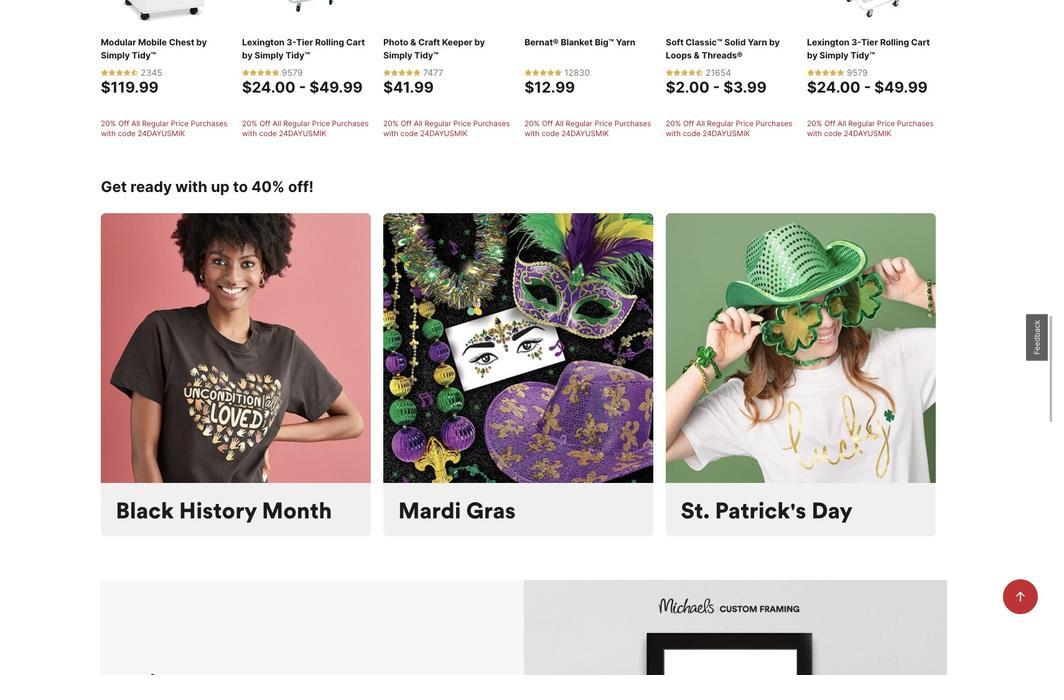 Task type: describe. For each thing, give the bounding box(es) containing it.
assorted mardi gras party supplies image
[[383, 213, 653, 483]]

1 $24.00 from the left
[[242, 78, 296, 96]]

& inside soft classic™ solid yarn by loops & threads®
[[694, 50, 700, 60]]

2 $24.00 - $49.99 from the left
[[807, 78, 928, 96]]

3 all from the left
[[414, 119, 423, 128]]

2 code from the left
[[259, 129, 277, 138]]

$2.00
[[666, 78, 710, 96]]

3 price from the left
[[453, 119, 471, 128]]

st.
[[681, 498, 710, 525]]

2 lexington 3-tier rolling cart by simply tidy™ from the left
[[807, 37, 930, 60]]

6 20% from the left
[[807, 119, 822, 128]]

21654
[[706, 67, 731, 78]]

5 20% from the left
[[666, 119, 681, 128]]

2 all from the left
[[273, 119, 281, 128]]

black history month link
[[101, 213, 371, 537]]

5 regular from the left
[[707, 119, 734, 128]]

4 simply from the left
[[820, 50, 849, 60]]

1 off from the left
[[118, 119, 129, 128]]

mardi gras
[[398, 498, 516, 525]]

black
[[116, 498, 174, 525]]

st. patrick's day link
[[666, 213, 936, 537]]

history
[[179, 498, 257, 525]]

modular
[[101, 37, 136, 47]]

6 all from the left
[[838, 119, 846, 128]]

2 tier from the left
[[861, 37, 878, 47]]

5 all from the left
[[696, 119, 705, 128]]

big™
[[595, 37, 614, 47]]

2 $49.99 from the left
[[875, 78, 928, 96]]

1 code from the left
[[118, 129, 136, 138]]

6 code from the left
[[824, 129, 842, 138]]

$2.00 - $3.99
[[666, 78, 767, 96]]

$3.99
[[724, 78, 767, 96]]

patrick's
[[715, 498, 806, 525]]

5 20% off all regular price purchases with code 24dayusmik from the left
[[666, 119, 793, 138]]

5 code from the left
[[683, 129, 701, 138]]

white woman holding shamrock glasses in green cowboy hat image
[[666, 213, 936, 483]]

keeper
[[442, 37, 473, 47]]

4 off from the left
[[542, 119, 553, 128]]

get
[[101, 178, 127, 196]]

3 - from the left
[[864, 78, 871, 96]]

tidy™ inside the "modular mobile chest by simply tidy™"
[[132, 50, 156, 60]]

solid
[[725, 37, 746, 47]]

1 $49.99 from the left
[[309, 78, 363, 96]]

1 price from the left
[[171, 119, 189, 128]]

6 price from the left
[[877, 119, 895, 128]]

mardi
[[398, 498, 461, 525]]

2 9579 from the left
[[847, 67, 868, 78]]

4 regular from the left
[[566, 119, 593, 128]]

6 24dayusmik from the left
[[844, 129, 892, 138]]

up
[[211, 178, 230, 196]]

chest
[[169, 37, 194, 47]]

1 cart from the left
[[346, 37, 365, 47]]

6 off from the left
[[825, 119, 836, 128]]

by inside photo & craft keeper by simply tidy™
[[475, 37, 485, 47]]

craft
[[418, 37, 440, 47]]

1 lexington from the left
[[242, 37, 285, 47]]

3 24dayusmik from the left
[[420, 129, 468, 138]]

$41.99
[[383, 78, 434, 96]]

classic™
[[686, 37, 723, 47]]

2 tidy™ from the left
[[286, 50, 310, 60]]

3 20% from the left
[[383, 119, 399, 128]]

2 regular from the left
[[283, 119, 310, 128]]

1 24dayusmik from the left
[[138, 129, 185, 138]]

by inside the "modular mobile chest by simply tidy™"
[[196, 37, 207, 47]]

4 purchases from the left
[[615, 119, 651, 128]]

5 purchases from the left
[[756, 119, 793, 128]]

$119.99
[[101, 78, 159, 96]]

5 price from the left
[[736, 119, 754, 128]]

2 lexington from the left
[[807, 37, 850, 47]]

6 20% off all regular price purchases with code 24dayusmik from the left
[[807, 119, 934, 138]]

month
[[262, 498, 332, 525]]

african american woman in brown shirt with heart design image
[[101, 213, 371, 483]]

soft classic™ solid yarn by loops & threads®
[[666, 37, 780, 60]]

1 9579 from the left
[[282, 67, 303, 78]]

2 lexington 3-tier rolling cart by simply tidy™ image from the left
[[807, 0, 936, 25]]

3 code from the left
[[401, 129, 418, 138]]

2 rolling from the left
[[880, 37, 909, 47]]

1 rolling from the left
[[315, 37, 344, 47]]

yarn for $12.99
[[616, 37, 636, 47]]

simply inside the "modular mobile chest by simply tidy™"
[[101, 50, 130, 60]]

6 purchases from the left
[[897, 119, 934, 128]]

modular mobile chest by simply tidy™
[[101, 37, 207, 60]]

1 lexington 3-tier rolling cart by simply tidy™ image from the left
[[242, 0, 371, 25]]



Task type: vqa. For each thing, say whether or not it's contained in the screenshot.
'Custom Framing Has Never Been Easier! Includes Photo Print, Frame, Mat And Glass.'
no



Task type: locate. For each thing, give the bounding box(es) containing it.
1 $24.00 - $49.99 from the left
[[242, 78, 363, 96]]

2 price from the left
[[312, 119, 330, 128]]

1 horizontal spatial lexington 3-tier rolling cart by simply tidy™ image
[[807, 0, 936, 25]]

2 3- from the left
[[852, 37, 861, 47]]

lexington 3-tier rolling cart by simply tidy™ image
[[242, 0, 371, 25], [807, 0, 936, 25]]

1 horizontal spatial $49.99
[[875, 78, 928, 96]]

price
[[171, 119, 189, 128], [312, 119, 330, 128], [453, 119, 471, 128], [595, 119, 613, 128], [736, 119, 754, 128], [877, 119, 895, 128]]

3-
[[287, 37, 296, 47], [852, 37, 861, 47]]

threads®
[[702, 50, 743, 60]]

0 horizontal spatial $24.00
[[242, 78, 296, 96]]

1 lexington 3-tier rolling cart by simply tidy™ from the left
[[242, 37, 365, 60]]

all
[[131, 119, 140, 128], [273, 119, 281, 128], [414, 119, 423, 128], [555, 119, 564, 128], [696, 119, 705, 128], [838, 119, 846, 128]]

1 - from the left
[[299, 78, 306, 96]]

2 purchases from the left
[[332, 119, 369, 128]]

4 tidy™ from the left
[[851, 50, 875, 60]]

2 20% off all regular price purchases with code 24dayusmik from the left
[[242, 119, 369, 138]]

loops
[[666, 50, 692, 60]]

2 yarn from the left
[[748, 37, 767, 47]]

mardi gras link
[[383, 213, 653, 537]]

code
[[118, 129, 136, 138], [259, 129, 277, 138], [401, 129, 418, 138], [542, 129, 559, 138], [683, 129, 701, 138], [824, 129, 842, 138]]

1 horizontal spatial tier
[[861, 37, 878, 47]]

yarn for $2.00 - $3.99
[[748, 37, 767, 47]]

1 simply from the left
[[101, 50, 130, 60]]

0 horizontal spatial lexington 3-tier rolling cart by simply tidy™ image
[[242, 0, 371, 25]]

0 vertical spatial &
[[410, 37, 416, 47]]

bernat® blanket big™ yarn
[[525, 37, 636, 47]]

black history month
[[116, 498, 332, 525]]

by
[[196, 37, 207, 47], [475, 37, 485, 47], [769, 37, 780, 47], [242, 50, 253, 60], [807, 50, 818, 60]]

1 horizontal spatial lexington 3-tier rolling cart by simply tidy™
[[807, 37, 930, 60]]

5 24dayusmik from the left
[[703, 129, 750, 138]]

yarn
[[616, 37, 636, 47], [748, 37, 767, 47]]

12830
[[564, 67, 590, 78]]

0 horizontal spatial $24.00 - $49.99
[[242, 78, 363, 96]]

1 yarn from the left
[[616, 37, 636, 47]]

& left the craft at left
[[410, 37, 416, 47]]

3 off from the left
[[401, 119, 412, 128]]

4 20% off all regular price purchases with code 24dayusmik from the left
[[525, 119, 651, 138]]

0 horizontal spatial 3-
[[287, 37, 296, 47]]

2 20% from the left
[[242, 119, 257, 128]]

st. patrick's day
[[681, 498, 853, 525]]

1 horizontal spatial 9579
[[847, 67, 868, 78]]

1 vertical spatial &
[[694, 50, 700, 60]]

2 - from the left
[[713, 78, 720, 96]]

off!
[[288, 178, 314, 196]]

with
[[101, 129, 116, 138], [242, 129, 257, 138], [383, 129, 398, 138], [525, 129, 540, 138], [666, 129, 681, 138], [807, 129, 822, 138], [175, 178, 207, 196]]

5 off from the left
[[683, 119, 694, 128]]

1 all from the left
[[131, 119, 140, 128]]

1 horizontal spatial rolling
[[880, 37, 909, 47]]

0 horizontal spatial lexington 3-tier rolling cart by simply tidy™
[[242, 37, 365, 60]]

soft
[[666, 37, 684, 47]]

4 all from the left
[[555, 119, 564, 128]]

1 20% off all regular price purchases with code 24dayusmik from the left
[[101, 119, 227, 138]]

lexington 3-tier rolling cart by simply tidy™
[[242, 37, 365, 60], [807, 37, 930, 60]]

1 20% from the left
[[101, 119, 116, 128]]

1 horizontal spatial yarn
[[748, 37, 767, 47]]

gras
[[466, 498, 516, 525]]

0 horizontal spatial $49.99
[[309, 78, 363, 96]]

$24.00 - $49.99
[[242, 78, 363, 96], [807, 78, 928, 96]]

7477
[[423, 67, 443, 78]]

0 horizontal spatial &
[[410, 37, 416, 47]]

2 $24.00 from the left
[[807, 78, 861, 96]]

1 purchases from the left
[[191, 119, 227, 128]]

$24.00
[[242, 78, 296, 96], [807, 78, 861, 96]]

mobile
[[138, 37, 167, 47]]

1 horizontal spatial &
[[694, 50, 700, 60]]

1 horizontal spatial $24.00
[[807, 78, 861, 96]]

1 horizontal spatial -
[[713, 78, 720, 96]]

1 regular from the left
[[142, 119, 169, 128]]

0 horizontal spatial 9579
[[282, 67, 303, 78]]

modular mobile chest by simply tidy™ image
[[101, 0, 230, 25]]

$49.99
[[309, 78, 363, 96], [875, 78, 928, 96]]

off
[[118, 119, 129, 128], [259, 119, 271, 128], [401, 119, 412, 128], [542, 119, 553, 128], [683, 119, 694, 128], [825, 119, 836, 128]]

lexington
[[242, 37, 285, 47], [807, 37, 850, 47]]

4 24dayusmik from the left
[[562, 129, 609, 138]]

2 simply from the left
[[255, 50, 284, 60]]

yarn inside soft classic™ solid yarn by loops & threads®
[[748, 37, 767, 47]]

-
[[299, 78, 306, 96], [713, 78, 720, 96], [864, 78, 871, 96]]

3 regular from the left
[[425, 119, 451, 128]]

to
[[233, 178, 248, 196]]

cart
[[346, 37, 365, 47], [911, 37, 930, 47]]

0 horizontal spatial cart
[[346, 37, 365, 47]]

tier
[[296, 37, 313, 47], [861, 37, 878, 47]]

4 code from the left
[[542, 129, 559, 138]]

40%
[[251, 178, 285, 196]]

photo & craft keeper by simply tidy™
[[383, 37, 485, 60]]

1 3- from the left
[[287, 37, 296, 47]]

6 regular from the left
[[848, 119, 875, 128]]

1 tier from the left
[[296, 37, 313, 47]]

1 horizontal spatial 3-
[[852, 37, 861, 47]]

0 horizontal spatial rolling
[[315, 37, 344, 47]]

& inside photo & craft keeper by simply tidy™
[[410, 37, 416, 47]]

$12.99
[[525, 78, 575, 96]]

1 tidy™ from the left
[[132, 50, 156, 60]]

2345
[[141, 67, 162, 78]]

1 horizontal spatial $24.00 - $49.99
[[807, 78, 928, 96]]

2 cart from the left
[[911, 37, 930, 47]]

3 purchases from the left
[[473, 119, 510, 128]]

simply
[[101, 50, 130, 60], [255, 50, 284, 60], [383, 50, 412, 60], [820, 50, 849, 60]]

4 price from the left
[[595, 119, 613, 128]]

&
[[410, 37, 416, 47], [694, 50, 700, 60]]

blanket
[[561, 37, 593, 47]]

tidy™
[[132, 50, 156, 60], [286, 50, 310, 60], [414, 50, 439, 60], [851, 50, 875, 60]]

regular
[[142, 119, 169, 128], [283, 119, 310, 128], [425, 119, 451, 128], [566, 119, 593, 128], [707, 119, 734, 128], [848, 119, 875, 128]]

0 horizontal spatial lexington
[[242, 37, 285, 47]]

3 simply from the left
[[383, 50, 412, 60]]

yarn right the big™ at the right top of page
[[616, 37, 636, 47]]

3 20% off all regular price purchases with code 24dayusmik from the left
[[383, 119, 510, 138]]

4 20% from the left
[[525, 119, 540, 128]]

rolling
[[315, 37, 344, 47], [880, 37, 909, 47]]

black frame with white mat of dog image
[[524, 580, 947, 676]]

bernat®
[[525, 37, 559, 47]]

purchases
[[191, 119, 227, 128], [332, 119, 369, 128], [473, 119, 510, 128], [615, 119, 651, 128], [756, 119, 793, 128], [897, 119, 934, 128]]

0 horizontal spatial -
[[299, 78, 306, 96]]

tidy™ inside photo & craft keeper by simply tidy™
[[414, 50, 439, 60]]

9579
[[282, 67, 303, 78], [847, 67, 868, 78]]

24dayusmik
[[138, 129, 185, 138], [279, 129, 327, 138], [420, 129, 468, 138], [562, 129, 609, 138], [703, 129, 750, 138], [844, 129, 892, 138]]

& down classic™
[[694, 50, 700, 60]]

2 horizontal spatial -
[[864, 78, 871, 96]]

ready
[[130, 178, 172, 196]]

get ready with up to 40% off!
[[101, 178, 314, 196]]

0 horizontal spatial tier
[[296, 37, 313, 47]]

1 horizontal spatial cart
[[911, 37, 930, 47]]

0 horizontal spatial yarn
[[616, 37, 636, 47]]

20%
[[101, 119, 116, 128], [242, 119, 257, 128], [383, 119, 399, 128], [525, 119, 540, 128], [666, 119, 681, 128], [807, 119, 822, 128]]

1 horizontal spatial lexington
[[807, 37, 850, 47]]

day
[[812, 498, 853, 525]]

yarn right solid
[[748, 37, 767, 47]]

20% off all regular price purchases with code 24dayusmik
[[101, 119, 227, 138], [242, 119, 369, 138], [383, 119, 510, 138], [525, 119, 651, 138], [666, 119, 793, 138], [807, 119, 934, 138]]

photo
[[383, 37, 408, 47]]

2 off from the left
[[259, 119, 271, 128]]

by inside soft classic™ solid yarn by loops & threads®
[[769, 37, 780, 47]]

3 tidy™ from the left
[[414, 50, 439, 60]]

2 24dayusmik from the left
[[279, 129, 327, 138]]

simply inside photo & craft keeper by simply tidy™
[[383, 50, 412, 60]]



